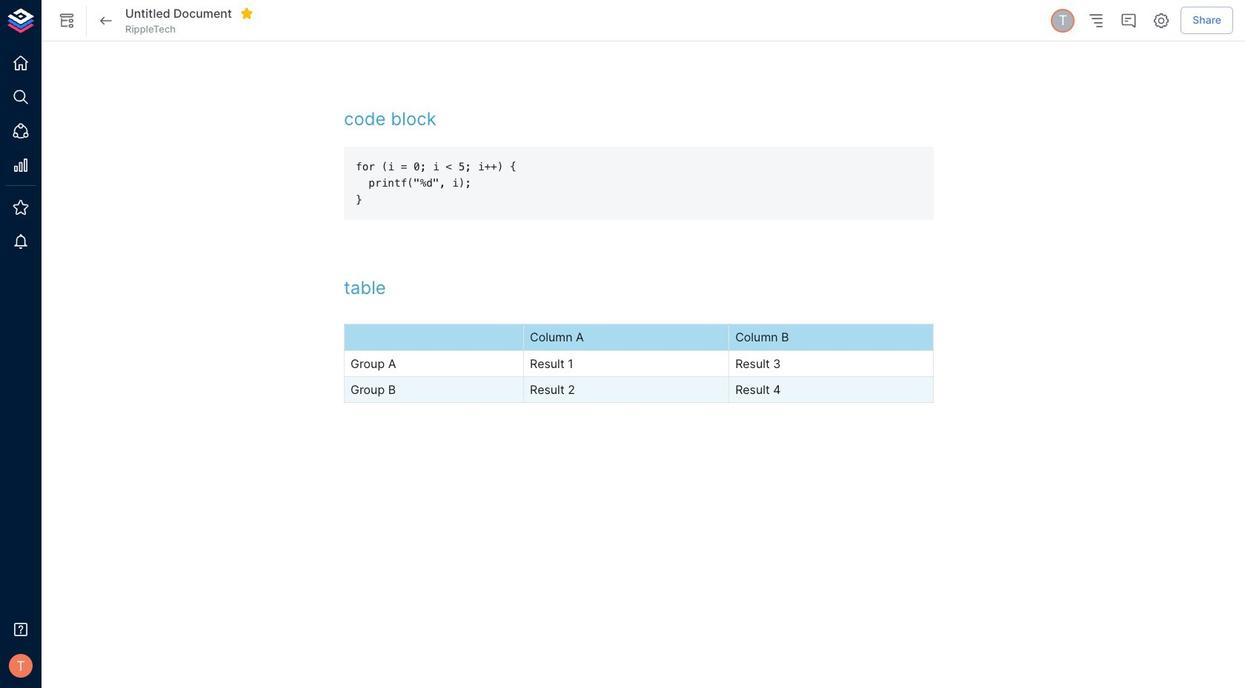 Task type: vqa. For each thing, say whether or not it's contained in the screenshot.
Go Back image
yes



Task type: locate. For each thing, give the bounding box(es) containing it.
settings image
[[1153, 11, 1171, 29]]

table of contents image
[[1088, 11, 1105, 29]]

remove favorite image
[[240, 7, 253, 20]]



Task type: describe. For each thing, give the bounding box(es) containing it.
go back image
[[97, 11, 115, 29]]

show wiki image
[[58, 11, 76, 29]]

comments image
[[1120, 11, 1138, 29]]



